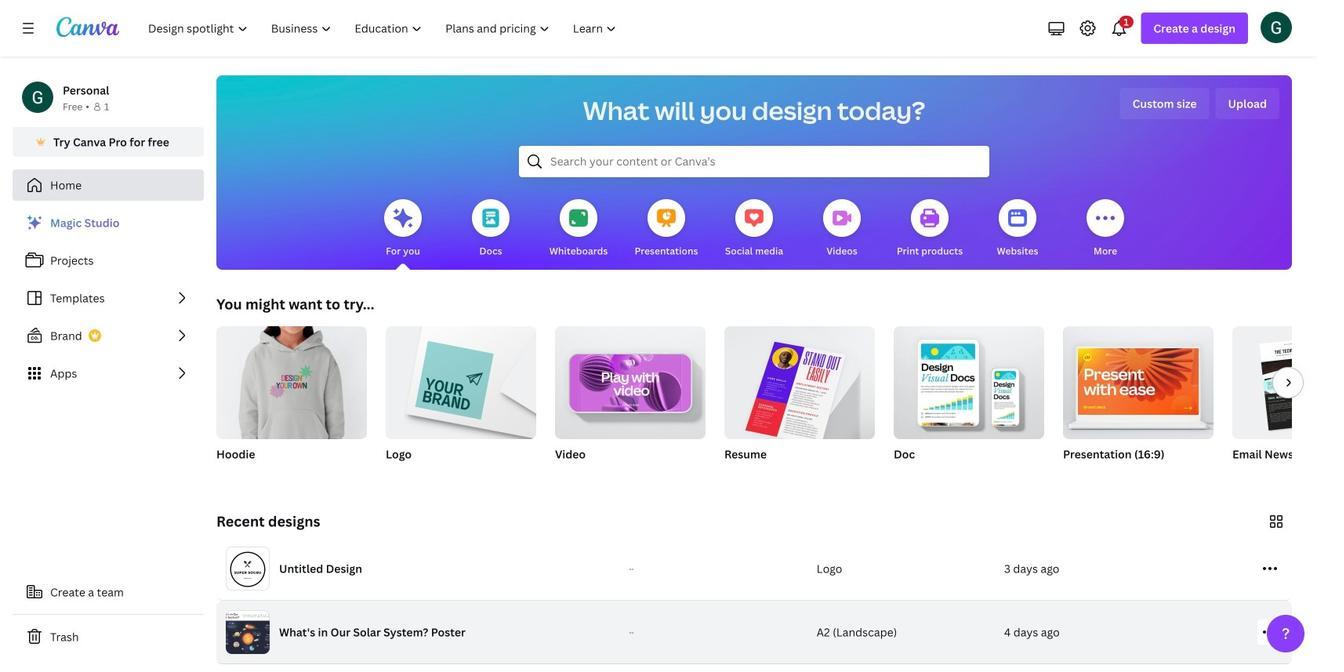 Task type: vqa. For each thing, say whether or not it's contained in the screenshot.
Search search box
yes



Task type: locate. For each thing, give the bounding box(es) containing it.
group
[[217, 320, 367, 482], [217, 320, 367, 439], [386, 320, 537, 482], [386, 320, 537, 439], [555, 320, 706, 482], [555, 320, 706, 439], [725, 320, 875, 482], [725, 320, 875, 446], [894, 326, 1045, 482], [894, 326, 1045, 439], [1064, 326, 1214, 482], [1233, 326, 1318, 482]]

top level navigation element
[[138, 13, 630, 44]]

None search field
[[519, 146, 990, 177]]

list
[[13, 207, 204, 389]]



Task type: describe. For each thing, give the bounding box(es) containing it.
greg robinson image
[[1261, 12, 1293, 43]]

Search search field
[[551, 147, 959, 177]]



